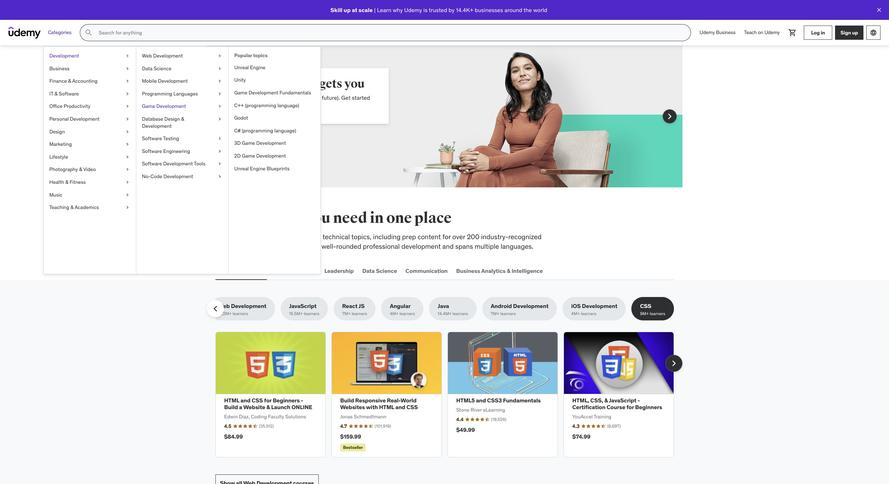 Task type: locate. For each thing, give the bounding box(es) containing it.
1 horizontal spatial css
[[407, 404, 418, 411]]

0 horizontal spatial your
[[264, 94, 275, 101]]

development down the categories dropdown button
[[49, 53, 79, 59]]

software up code
[[142, 161, 162, 167]]

1 vertical spatial it
[[274, 267, 279, 274]]

xsmall image inside the development link
[[125, 53, 130, 60]]

communication
[[406, 267, 448, 274]]

close image
[[876, 6, 884, 14]]

it for it certifications
[[274, 267, 279, 274]]

beginners right website
[[273, 397, 300, 404]]

your up c++ (programming language)
[[264, 94, 275, 101]]

language) down present
[[278, 102, 300, 109]]

xsmall image inside teaching & academics link
[[125, 204, 130, 211]]

us.
[[253, 102, 260, 109]]

need
[[333, 209, 368, 227]]

with right "websites"
[[366, 404, 378, 411]]

0 vertical spatial data science
[[142, 65, 172, 72]]

4 learners from the left
[[400, 311, 415, 317]]

teaching & academics
[[49, 204, 99, 211]]

1 horizontal spatial data science
[[363, 267, 397, 274]]

intelligence
[[512, 267, 543, 274]]

& inside "database design & development"
[[181, 116, 184, 122]]

teach on udemy link
[[741, 24, 785, 41]]

business up finance
[[49, 65, 70, 72]]

1 vertical spatial with
[[366, 404, 378, 411]]

xsmall image for design
[[125, 128, 130, 135]]

business left teach
[[717, 29, 736, 36]]

xsmall image inside web development link
[[217, 53, 223, 60]]

3 learners from the left
[[352, 311, 367, 317]]

2 vertical spatial web
[[218, 303, 230, 310]]

8 learners from the left
[[651, 311, 666, 317]]

data up mobile
[[142, 65, 153, 72]]

0 horizontal spatial beginners
[[273, 397, 300, 404]]

for up us.
[[256, 94, 263, 101]]

1 horizontal spatial -
[[638, 397, 641, 404]]

web development inside button
[[217, 267, 266, 274]]

1 horizontal spatial html
[[379, 404, 395, 411]]

& left launch
[[267, 404, 270, 411]]

0 vertical spatial unreal
[[234, 64, 249, 71]]

data science down professional
[[363, 267, 397, 274]]

7m+ inside react js 7m+ learners
[[342, 311, 351, 317]]

up right sign
[[853, 29, 859, 36]]

1 horizontal spatial it
[[274, 267, 279, 274]]

1 horizontal spatial your
[[310, 94, 321, 101]]

scale
[[359, 6, 373, 13]]

xsmall image inside music link
[[125, 192, 130, 199]]

in right log
[[822, 29, 826, 36]]

software development tools
[[142, 161, 206, 167]]

engine down 2d game development
[[250, 165, 266, 172]]

0 horizontal spatial business
[[49, 65, 70, 72]]

1 vertical spatial up
[[853, 29, 859, 36]]

beginners inside 'html and css for beginners - build a website & launch online'
[[273, 397, 300, 404]]

0 vertical spatial language)
[[278, 102, 300, 109]]

1 vertical spatial data
[[363, 267, 375, 274]]

you
[[345, 76, 365, 91], [305, 209, 331, 227]]

xsmall image
[[125, 53, 130, 60], [217, 78, 223, 85], [125, 103, 130, 110], [125, 116, 130, 123], [125, 128, 130, 135], [217, 161, 223, 168], [125, 192, 130, 199], [125, 204, 130, 211]]

(programming for c++
[[245, 102, 277, 109]]

- right the course
[[638, 397, 641, 404]]

2 horizontal spatial css
[[641, 303, 652, 310]]

javascript right css,
[[610, 397, 637, 404]]

1 vertical spatial skills
[[299, 233, 314, 241]]

1 horizontal spatial science
[[376, 267, 397, 274]]

it left certifications
[[274, 267, 279, 274]]

xsmall image for office productivity
[[125, 103, 130, 110]]

xsmall image inside personal development link
[[125, 116, 130, 123]]

data inside data science link
[[142, 65, 153, 72]]

design down game development
[[165, 116, 180, 122]]

office
[[49, 103, 63, 110]]

0 horizontal spatial -
[[301, 397, 304, 404]]

1 vertical spatial (programming
[[242, 127, 273, 134]]

real-
[[387, 397, 401, 404]]

1 engine from the top
[[250, 64, 266, 71]]

software development tools link
[[136, 158, 228, 171]]

professional
[[363, 242, 400, 251]]

& right finance
[[68, 78, 71, 84]]

xsmall image inside finance & accounting link
[[125, 78, 130, 85]]

& inside 'html and css for beginners - build a website & launch online'
[[267, 404, 270, 411]]

rounded
[[337, 242, 362, 251]]

0 horizontal spatial science
[[154, 65, 172, 72]]

data science inside button
[[363, 267, 397, 274]]

udemy image
[[9, 27, 41, 39]]

1 vertical spatial unreal
[[234, 165, 249, 172]]

xsmall image for no-code development
[[217, 173, 223, 180]]

next image
[[665, 111, 676, 122], [669, 358, 680, 369]]

css
[[641, 303, 652, 310], [252, 397, 263, 404], [407, 404, 418, 411]]

0 horizontal spatial with
[[241, 102, 252, 109]]

xsmall image inside database design & development "link"
[[217, 116, 223, 123]]

engine
[[250, 64, 266, 71], [250, 165, 266, 172]]

& right "health"
[[65, 179, 68, 185]]

data inside data science button
[[363, 267, 375, 274]]

carousel element
[[207, 45, 683, 188], [215, 332, 683, 458]]

1 horizontal spatial business
[[457, 267, 481, 274]]

2 vertical spatial business
[[457, 267, 481, 274]]

engine for unreal engine blueprints
[[250, 165, 266, 172]]

development down the programming languages
[[157, 103, 186, 110]]

& right analytics
[[507, 267, 511, 274]]

data science for data science link
[[142, 65, 172, 72]]

xsmall image for software engineering
[[217, 148, 223, 155]]

1 horizontal spatial in
[[822, 29, 826, 36]]

carousel element containing learning that gets you
[[207, 45, 683, 188]]

game development element
[[228, 47, 321, 274]]

covering
[[215, 233, 242, 241]]

0 horizontal spatial 7m+
[[342, 311, 351, 317]]

development inside button
[[230, 267, 266, 274]]

(and
[[297, 94, 308, 101]]

udemy business
[[700, 29, 736, 36]]

build left responsive
[[341, 397, 354, 404]]

0 horizontal spatial data science
[[142, 65, 172, 72]]

1 vertical spatial language)
[[275, 127, 296, 134]]

popular topics
[[234, 52, 268, 59]]

0 horizontal spatial javascript
[[289, 303, 317, 310]]

unreal down the popular
[[234, 64, 249, 71]]

1 horizontal spatial design
[[165, 116, 180, 122]]

2 7m+ from the left
[[491, 311, 500, 317]]

javascript up the 15.5m+
[[289, 303, 317, 310]]

web inside web development 12.2m+ learners
[[218, 303, 230, 310]]

1 learners from the left
[[233, 311, 248, 317]]

0 vertical spatial carousel element
[[207, 45, 683, 188]]

web development up data science link
[[142, 53, 183, 59]]

language) down godot link
[[275, 127, 296, 134]]

css right the a
[[252, 397, 263, 404]]

recognized
[[509, 233, 542, 241]]

development right ios at the bottom
[[583, 303, 618, 310]]

javascript 15.5m+ learners
[[289, 303, 320, 317]]

1 vertical spatial fundamentals
[[503, 397, 541, 404]]

0 vertical spatial you
[[345, 76, 365, 91]]

business for business
[[49, 65, 70, 72]]

data science link
[[136, 62, 228, 75]]

game right 3d
[[242, 140, 255, 146]]

software up office productivity
[[59, 91, 79, 97]]

2 - from the left
[[638, 397, 641, 404]]

css 9m+ learners
[[641, 303, 666, 317]]

xsmall image inside programming languages link
[[217, 91, 223, 97]]

topic filters element
[[207, 297, 675, 321]]

xsmall image for lifestyle
[[125, 154, 130, 161]]

choose a language image
[[871, 29, 878, 36]]

java 14.4m+ learners
[[438, 303, 469, 317]]

data down professional
[[363, 267, 375, 274]]

it up office
[[49, 91, 53, 97]]

design link
[[44, 126, 136, 138]]

0 vertical spatial science
[[154, 65, 172, 72]]

your right (and at the left of page
[[310, 94, 321, 101]]

css up 9m+
[[641, 303, 652, 310]]

0 horizontal spatial up
[[344, 6, 351, 13]]

1 horizontal spatial beginners
[[636, 404, 663, 411]]

1 horizontal spatial you
[[345, 76, 365, 91]]

1 - from the left
[[301, 397, 304, 404]]

html, css, & javascript - certification course for beginners
[[573, 397, 663, 411]]

javascript inside html, css, & javascript - certification course for beginners
[[610, 397, 637, 404]]

xsmall image inside mobile development link
[[217, 78, 223, 85]]

0 vertical spatial (programming
[[245, 102, 277, 109]]

certification
[[573, 404, 606, 411]]

responsive
[[356, 397, 386, 404]]

2 learners from the left
[[304, 311, 320, 317]]

2 4m+ from the left
[[572, 311, 580, 317]]

for left 'over'
[[443, 233, 451, 241]]

& down game development link on the left
[[181, 116, 184, 122]]

xsmall image inside software development tools link
[[217, 161, 223, 168]]

& left video
[[79, 166, 82, 173]]

software up software engineering
[[142, 135, 162, 142]]

science inside button
[[376, 267, 397, 274]]

up left at
[[344, 6, 351, 13]]

it inside 'button'
[[274, 267, 279, 274]]

1 vertical spatial science
[[376, 267, 397, 274]]

development up 12.2m+
[[231, 303, 267, 310]]

xsmall image for programming languages
[[217, 91, 223, 97]]

0 vertical spatial next image
[[665, 111, 676, 122]]

html5 and css3 fundamentals link
[[457, 397, 541, 404]]

shopping cart with 0 items image
[[789, 28, 798, 37]]

7m+ down react at the bottom left of page
[[342, 311, 351, 317]]

learners inside java 14.4m+ learners
[[453, 311, 469, 317]]

design down personal at the left top of page
[[49, 128, 65, 135]]

photography & video link
[[44, 164, 136, 176]]

xsmall image inside business link
[[125, 65, 130, 72]]

covering critical workplace skills to technical topics, including prep content for over 200 industry-recognized certifications, our catalog supports well-rounded professional development and spans multiple languages.
[[215, 233, 542, 251]]

0 horizontal spatial you
[[305, 209, 331, 227]]

7m+ down android
[[491, 311, 500, 317]]

0 horizontal spatial in
[[370, 209, 384, 227]]

& right teaching
[[71, 204, 74, 211]]

xsmall image inside office productivity link
[[125, 103, 130, 110]]

0 horizontal spatial 4m+
[[390, 311, 399, 317]]

0 vertical spatial design
[[165, 116, 180, 122]]

xsmall image inside game development link
[[217, 103, 223, 110]]

1 vertical spatial engine
[[250, 165, 266, 172]]

& up office
[[55, 91, 58, 97]]

4m+ down 'angular'
[[390, 311, 399, 317]]

1 vertical spatial next image
[[669, 358, 680, 369]]

development inside "database design & development"
[[142, 123, 172, 129]]

1 7m+ from the left
[[342, 311, 351, 317]]

finance & accounting
[[49, 78, 98, 84]]

that
[[294, 76, 317, 91]]

unreal down 2d
[[234, 165, 249, 172]]

up inside 'link'
[[853, 29, 859, 36]]

14.4k+
[[456, 6, 474, 13]]

learning
[[241, 76, 292, 91]]

& inside teaching & academics link
[[71, 204, 74, 211]]

2 engine from the top
[[250, 165, 266, 172]]

xsmall image inside the software engineering link
[[217, 148, 223, 155]]

learning that gets you skills for your present (and your future). get started with us.
[[241, 76, 370, 109]]

learners inside 'android development 7m+ learners'
[[501, 311, 516, 317]]

development down the certifications,
[[230, 267, 266, 274]]

data science up mobile
[[142, 65, 172, 72]]

software
[[59, 91, 79, 97], [142, 135, 162, 142], [142, 148, 162, 154], [142, 161, 162, 167]]

xsmall image inside "it & software" "link"
[[125, 91, 130, 97]]

xsmall image for web development
[[217, 53, 223, 60]]

7 learners from the left
[[582, 311, 597, 317]]

xsmall image
[[217, 53, 223, 60], [125, 65, 130, 72], [217, 65, 223, 72], [125, 78, 130, 85], [125, 91, 130, 97], [217, 91, 223, 97], [217, 103, 223, 110], [217, 116, 223, 123], [217, 135, 223, 142], [125, 141, 130, 148], [217, 148, 223, 155], [125, 154, 130, 161], [125, 166, 130, 173], [217, 173, 223, 180], [125, 179, 130, 186]]

web for web development link
[[142, 53, 152, 59]]

skills up supports
[[299, 233, 314, 241]]

html left website
[[224, 397, 240, 404]]

web development for web development link
[[142, 53, 183, 59]]

programming languages
[[142, 91, 198, 97]]

web up 12.2m+
[[218, 303, 230, 310]]

development up the programming languages
[[158, 78, 188, 84]]

and
[[443, 242, 454, 251], [241, 397, 251, 404], [476, 397, 486, 404], [396, 404, 406, 411]]

development down engineering
[[163, 161, 193, 167]]

it certifications
[[274, 267, 316, 274]]

5 learners from the left
[[453, 311, 469, 317]]

0 vertical spatial javascript
[[289, 303, 317, 310]]

build inside the build responsive real-world websites with html and css
[[341, 397, 354, 404]]

0 horizontal spatial udemy
[[405, 6, 422, 13]]

- inside html, css, & javascript - certification course for beginners
[[638, 397, 641, 404]]

web inside button
[[217, 267, 229, 274]]

android development 7m+ learners
[[491, 303, 549, 317]]

0 vertical spatial web development
[[142, 53, 183, 59]]

0 horizontal spatial css
[[252, 397, 263, 404]]

0 vertical spatial the
[[524, 6, 532, 13]]

data science
[[142, 65, 172, 72], [363, 267, 397, 274]]

xsmall image inside the design link
[[125, 128, 130, 135]]

1 horizontal spatial up
[[853, 29, 859, 36]]

xsmall image for personal development
[[125, 116, 130, 123]]

0 horizontal spatial design
[[49, 128, 65, 135]]

all
[[215, 209, 236, 227]]

6 learners from the left
[[501, 311, 516, 317]]

1 vertical spatial web development
[[217, 267, 266, 274]]

data
[[142, 65, 153, 72], [363, 267, 375, 274]]

7m+ for react js
[[342, 311, 351, 317]]

1 horizontal spatial web development
[[217, 267, 266, 274]]

leadership
[[325, 267, 354, 274]]

with down skills at the top left of page
[[241, 102, 252, 109]]

1 vertical spatial javascript
[[610, 397, 637, 404]]

data for data science link
[[142, 65, 153, 72]]

xsmall image for photography & video
[[125, 166, 130, 173]]

html, css, & javascript - certification course for beginners link
[[573, 397, 663, 411]]

for inside html, css, & javascript - certification course for beginners
[[627, 404, 635, 411]]

sign up link
[[836, 26, 864, 40]]

css inside 'html and css for beginners - build a website & launch online'
[[252, 397, 263, 404]]

up for skill
[[344, 6, 351, 13]]

1 horizontal spatial build
[[341, 397, 354, 404]]

software down software testing
[[142, 148, 162, 154]]

1 horizontal spatial with
[[366, 404, 378, 411]]

to
[[315, 233, 321, 241]]

game
[[234, 90, 248, 96], [142, 103, 155, 110], [242, 140, 255, 146], [242, 153, 255, 159]]

you up to
[[305, 209, 331, 227]]

9m+
[[641, 311, 650, 317]]

1 vertical spatial you
[[305, 209, 331, 227]]

for right the a
[[264, 397, 272, 404]]

- right launch
[[301, 397, 304, 404]]

game development fundamentals
[[234, 90, 311, 96]]

science up "mobile development"
[[154, 65, 172, 72]]

1 vertical spatial web
[[217, 267, 229, 274]]

beginners
[[273, 397, 300, 404], [636, 404, 663, 411]]

build responsive real-world websites with html and css link
[[341, 397, 418, 411]]

fitness
[[70, 179, 86, 185]]

game right 2d
[[242, 153, 255, 159]]

the left 'world'
[[524, 6, 532, 13]]

1 horizontal spatial the
[[524, 6, 532, 13]]

&
[[68, 78, 71, 84], [55, 91, 58, 97], [181, 116, 184, 122], [79, 166, 82, 173], [65, 179, 68, 185], [71, 204, 74, 211], [507, 267, 511, 274], [605, 397, 609, 404], [267, 404, 270, 411]]

4m+ inside ios development 4m+ learners
[[572, 311, 580, 317]]

development down database
[[142, 123, 172, 129]]

unreal
[[234, 64, 249, 71], [234, 165, 249, 172]]

xsmall image for development
[[125, 53, 130, 60]]

learn
[[377, 6, 392, 13]]

0 vertical spatial engine
[[250, 64, 266, 71]]

Search for anything text field
[[97, 27, 683, 39]]

for right the course
[[627, 404, 635, 411]]

online
[[292, 404, 313, 411]]

4m+
[[390, 311, 399, 317], [572, 311, 580, 317]]

a
[[239, 404, 242, 411]]

skills
[[264, 209, 303, 227], [299, 233, 314, 241]]

0 vertical spatial data
[[142, 65, 153, 72]]

0 vertical spatial business
[[717, 29, 736, 36]]

development right android
[[514, 303, 549, 310]]

xsmall image for music
[[125, 192, 130, 199]]

0 horizontal spatial it
[[49, 91, 53, 97]]

2 horizontal spatial business
[[717, 29, 736, 36]]

1 4m+ from the left
[[390, 311, 399, 317]]

xsmall image for software development tools
[[217, 161, 223, 168]]

blueprints
[[267, 165, 290, 172]]

personal development link
[[44, 113, 136, 126]]

the up critical
[[239, 209, 262, 227]]

1 vertical spatial carousel element
[[215, 332, 683, 458]]

1 vertical spatial previous image
[[210, 303, 221, 315]]

1 vertical spatial business
[[49, 65, 70, 72]]

0 vertical spatial previous image
[[214, 111, 225, 122]]

xsmall image for data science
[[217, 65, 223, 72]]

2 unreal from the top
[[234, 165, 249, 172]]

c++ (programming language) link
[[229, 99, 321, 112]]

0 horizontal spatial html
[[224, 397, 240, 404]]

business inside 'button'
[[457, 267, 481, 274]]

xsmall image for business
[[125, 65, 130, 72]]

your
[[264, 94, 275, 101], [310, 94, 321, 101]]

you inside learning that gets you skills for your present (and your future). get started with us.
[[345, 76, 365, 91]]

0 vertical spatial fundamentals
[[280, 90, 311, 96]]

communication button
[[405, 263, 450, 280]]

0 vertical spatial in
[[822, 29, 826, 36]]

1 horizontal spatial 7m+
[[491, 311, 500, 317]]

development down c# (programming language) link
[[257, 140, 286, 146]]

accounting
[[72, 78, 98, 84]]

development up data science link
[[153, 53, 183, 59]]

science down professional
[[376, 267, 397, 274]]

(programming up 3d game development
[[242, 127, 273, 134]]

7m+ inside 'android development 7m+ learners'
[[491, 311, 500, 317]]

xsmall image inside data science link
[[217, 65, 223, 72]]

0 vertical spatial with
[[241, 102, 252, 109]]

godot
[[234, 115, 248, 121]]

supports
[[293, 242, 320, 251]]

skills up workplace
[[264, 209, 303, 227]]

1 vertical spatial the
[[239, 209, 262, 227]]

udemy
[[405, 6, 422, 13], [700, 29, 716, 36], [765, 29, 781, 36]]

and inside 'html and css for beginners - build a website & launch online'
[[241, 397, 251, 404]]

0 horizontal spatial build
[[224, 404, 238, 411]]

engine down topics
[[250, 64, 266, 71]]

web development down the certifications,
[[217, 267, 266, 274]]

1 vertical spatial data science
[[363, 267, 397, 274]]

build inside 'html and css for beginners - build a website & launch online'
[[224, 404, 238, 411]]

xsmall image inside software testing link
[[217, 135, 223, 142]]

website
[[244, 404, 265, 411]]

xsmall image inside marketing link
[[125, 141, 130, 148]]

& right css,
[[605, 397, 609, 404]]

in up including in the left of the page
[[370, 209, 384, 227]]

xsmall image inside lifestyle link
[[125, 154, 130, 161]]

beginners right the course
[[636, 404, 663, 411]]

and inside the 'covering critical workplace skills to technical topics, including prep content for over 200 industry-recognized certifications, our catalog supports well-rounded professional development and spans multiple languages.'
[[443, 242, 454, 251]]

it inside "link"
[[49, 91, 53, 97]]

html and css for beginners - build a website & launch online
[[224, 397, 313, 411]]

development down office productivity link
[[70, 116, 100, 122]]

you up started
[[345, 76, 365, 91]]

& inside html, css, & javascript - certification course for beginners
[[605, 397, 609, 404]]

science for data science link
[[154, 65, 172, 72]]

business down 'spans' on the right of the page
[[457, 267, 481, 274]]

design
[[165, 116, 180, 122], [49, 128, 65, 135]]

previous image
[[214, 111, 225, 122], [210, 303, 221, 315]]

learners inside angular 4m+ learners
[[400, 311, 415, 317]]

xsmall image inside photography & video link
[[125, 166, 130, 173]]

2 your from the left
[[310, 94, 321, 101]]

1 vertical spatial design
[[49, 128, 65, 135]]

programming languages link
[[136, 88, 228, 100]]

html left world
[[379, 404, 395, 411]]

0 vertical spatial it
[[49, 91, 53, 97]]

unreal for unreal engine
[[234, 64, 249, 71]]

0 horizontal spatial fundamentals
[[280, 90, 311, 96]]

0 horizontal spatial data
[[142, 65, 153, 72]]

css right "real-"
[[407, 404, 418, 411]]

0 horizontal spatial web development
[[142, 53, 183, 59]]

xsmall image inside health & fitness link
[[125, 179, 130, 186]]

music
[[49, 192, 62, 198]]

3d
[[234, 140, 241, 146]]

web up mobile
[[142, 53, 152, 59]]

xsmall image for database design & development
[[217, 116, 223, 123]]

1 horizontal spatial 4m+
[[572, 311, 580, 317]]

1 unreal from the top
[[234, 64, 249, 71]]

web down the certifications,
[[217, 267, 229, 274]]

1 horizontal spatial javascript
[[610, 397, 637, 404]]

business
[[717, 29, 736, 36], [49, 65, 70, 72], [457, 267, 481, 274]]

0 vertical spatial up
[[344, 6, 351, 13]]

1 horizontal spatial data
[[363, 267, 375, 274]]

0 vertical spatial web
[[142, 53, 152, 59]]

submit search image
[[85, 28, 93, 37]]

development inside web development 12.2m+ learners
[[231, 303, 267, 310]]

development inside ios development 4m+ learners
[[583, 303, 618, 310]]

(programming down skills at the top left of page
[[245, 102, 277, 109]]

xsmall image for marketing
[[125, 141, 130, 148]]

learners inside web development 12.2m+ learners
[[233, 311, 248, 317]]

1 your from the left
[[264, 94, 275, 101]]

build left the a
[[224, 404, 238, 411]]

4m+ down ios at the bottom
[[572, 311, 580, 317]]

xsmall image inside no-code development link
[[217, 173, 223, 180]]



Task type: vqa. For each thing, say whether or not it's contained in the screenshot.
IT & Software
yes



Task type: describe. For each thing, give the bounding box(es) containing it.
xsmall image for software testing
[[217, 135, 223, 142]]

css inside css 9m+ learners
[[641, 303, 652, 310]]

xsmall image for teaching & academics
[[125, 204, 130, 211]]

office productivity link
[[44, 100, 136, 113]]

up for sign
[[853, 29, 859, 36]]

- inside 'html and css for beginners - build a website & launch online'
[[301, 397, 304, 404]]

language) for c# (programming language)
[[275, 127, 296, 134]]

you for skills
[[305, 209, 331, 227]]

(programming for c#
[[242, 127, 273, 134]]

one
[[387, 209, 412, 227]]

software engineering
[[142, 148, 190, 154]]

1 vertical spatial in
[[370, 209, 384, 227]]

200
[[467, 233, 480, 241]]

& inside photography & video link
[[79, 166, 82, 173]]

software for software development tools
[[142, 161, 162, 167]]

certifications
[[280, 267, 316, 274]]

mobile development link
[[136, 75, 228, 88]]

prep
[[403, 233, 416, 241]]

learners inside react js 7m+ learners
[[352, 311, 367, 317]]

7m+ for android development
[[491, 311, 500, 317]]

data science button
[[361, 263, 399, 280]]

1 horizontal spatial fundamentals
[[503, 397, 541, 404]]

udemy business link
[[696, 24, 741, 41]]

it certifications button
[[273, 263, 318, 280]]

software for software engineering
[[142, 148, 162, 154]]

get
[[342, 94, 351, 101]]

learners inside javascript 15.5m+ learners
[[304, 311, 320, 317]]

at
[[352, 6, 358, 13]]

log in
[[812, 29, 826, 36]]

business for business analytics & intelligence
[[457, 267, 481, 274]]

game down unity
[[234, 90, 248, 96]]

software engineering link
[[136, 145, 228, 158]]

languages.
[[501, 242, 534, 251]]

it for it & software
[[49, 91, 53, 97]]

xsmall image for game development
[[217, 103, 223, 110]]

is
[[424, 6, 428, 13]]

html inside 'html and css for beginners - build a website & launch online'
[[224, 397, 240, 404]]

|
[[375, 6, 376, 13]]

& inside "it & software" "link"
[[55, 91, 58, 97]]

development down software development tools link
[[164, 173, 193, 180]]

critical
[[244, 233, 264, 241]]

personal development
[[49, 116, 100, 122]]

finance & accounting link
[[44, 75, 136, 88]]

unreal engine blueprints
[[234, 165, 290, 172]]

angular
[[390, 303, 411, 310]]

productivity
[[64, 103, 90, 110]]

industry-
[[482, 233, 509, 241]]

including
[[373, 233, 401, 241]]

health & fitness
[[49, 179, 86, 185]]

leadership button
[[323, 263, 356, 280]]

game development fundamentals link
[[229, 87, 321, 99]]

sign up
[[841, 29, 859, 36]]

learners inside ios development 4m+ learners
[[582, 311, 597, 317]]

web development for web development button
[[217, 267, 266, 274]]

photography & video
[[49, 166, 96, 173]]

certifications,
[[215, 242, 256, 251]]

code
[[151, 173, 162, 180]]

html inside the build responsive real-world websites with html and css
[[379, 404, 395, 411]]

finance
[[49, 78, 67, 84]]

html5
[[457, 397, 475, 404]]

css inside the build responsive real-world websites with html and css
[[407, 404, 418, 411]]

html5 and css3 fundamentals
[[457, 397, 541, 404]]

mobile
[[142, 78, 157, 84]]

world
[[401, 397, 417, 404]]

& inside health & fitness link
[[65, 179, 68, 185]]

multiple
[[475, 242, 500, 251]]

software for software testing
[[142, 135, 162, 142]]

software testing
[[142, 135, 179, 142]]

with inside the build responsive real-world websites with html and css
[[366, 404, 378, 411]]

skills inside the 'covering critical workplace skills to technical topics, including prep content for over 200 industry-recognized certifications, our catalog supports well-rounded professional development and spans multiple languages.'
[[299, 233, 314, 241]]

c# (programming language) link
[[229, 125, 321, 137]]

0 horizontal spatial the
[[239, 209, 262, 227]]

data science for data science button
[[363, 267, 397, 274]]

for inside 'html and css for beginners - build a website & launch online'
[[264, 397, 272, 404]]

for inside learning that gets you skills for your present (and your future). get started with us.
[[256, 94, 263, 101]]

1 horizontal spatial udemy
[[700, 29, 716, 36]]

businesses
[[475, 6, 504, 13]]

business analytics & intelligence button
[[455, 263, 545, 280]]

science for data science button
[[376, 267, 397, 274]]

marketing link
[[44, 138, 136, 151]]

c#
[[234, 127, 241, 134]]

development inside 'android development 7m+ learners'
[[514, 303, 549, 310]]

you for gets
[[345, 76, 365, 91]]

carousel element containing html and css for beginners - build a website & launch online
[[215, 332, 683, 458]]

html and css for beginners - build a website & launch online link
[[224, 397, 313, 411]]

all the skills you need in one place
[[215, 209, 452, 227]]

unreal engine
[[234, 64, 266, 71]]

development up c++ (programming language)
[[249, 90, 279, 96]]

log
[[812, 29, 821, 36]]

previous image inside topic filters element
[[210, 303, 221, 315]]

marketing
[[49, 141, 72, 147]]

learners inside css 9m+ learners
[[651, 311, 666, 317]]

12.2m+
[[218, 311, 232, 317]]

0 vertical spatial skills
[[264, 209, 303, 227]]

teach
[[745, 29, 758, 36]]

game up database
[[142, 103, 155, 110]]

business analytics & intelligence
[[457, 267, 543, 274]]

2d
[[234, 153, 241, 159]]

well-
[[322, 242, 337, 251]]

database design & development
[[142, 116, 184, 129]]

for inside the 'covering critical workplace skills to technical topics, including prep content for over 200 industry-recognized certifications, our catalog supports well-rounded professional development and spans multiple languages.'
[[443, 233, 451, 241]]

javascript inside javascript 15.5m+ learners
[[289, 303, 317, 310]]

languages
[[174, 91, 198, 97]]

web for web development button
[[217, 267, 229, 274]]

fundamentals inside "game development" element
[[280, 90, 311, 96]]

godot link
[[229, 112, 321, 125]]

skill
[[331, 6, 343, 13]]

c++
[[234, 102, 244, 109]]

java
[[438, 303, 449, 310]]

& inside business analytics & intelligence 'button'
[[507, 267, 511, 274]]

engineering
[[163, 148, 190, 154]]

build responsive real-world websites with html and css
[[341, 397, 418, 411]]

language) for c++ (programming language)
[[278, 102, 300, 109]]

no-
[[142, 173, 151, 180]]

no-code development link
[[136, 171, 228, 183]]

web development 12.2m+ learners
[[218, 303, 267, 317]]

with inside learning that gets you skills for your present (and your future). get started with us.
[[241, 102, 252, 109]]

trusted
[[429, 6, 448, 13]]

personal
[[49, 116, 69, 122]]

data for data science button
[[363, 267, 375, 274]]

xsmall image for finance & accounting
[[125, 78, 130, 85]]

teaching & academics link
[[44, 201, 136, 214]]

react
[[342, 303, 358, 310]]

2 horizontal spatial udemy
[[765, 29, 781, 36]]

engine for unreal engine
[[250, 64, 266, 71]]

js
[[359, 303, 365, 310]]

15.5m+
[[289, 311, 303, 317]]

launch
[[271, 404, 291, 411]]

software inside "link"
[[59, 91, 79, 97]]

design inside "database design & development"
[[165, 116, 180, 122]]

beginners inside html, css, & javascript - certification course for beginners
[[636, 404, 663, 411]]

unreal for unreal engine blueprints
[[234, 165, 249, 172]]

xsmall image for health & fitness
[[125, 179, 130, 186]]

around
[[505, 6, 523, 13]]

xsmall image for mobile development
[[217, 78, 223, 85]]

4m+ inside angular 4m+ learners
[[390, 311, 399, 317]]

ios development 4m+ learners
[[572, 303, 618, 317]]

programming
[[142, 91, 172, 97]]

and inside the build responsive real-world websites with html and css
[[396, 404, 406, 411]]

development down the 3d game development link
[[257, 153, 286, 159]]

gets
[[319, 76, 343, 91]]

office productivity
[[49, 103, 90, 110]]

html,
[[573, 397, 590, 404]]

& inside finance & accounting link
[[68, 78, 71, 84]]

game development
[[142, 103, 186, 110]]

xsmall image for it & software
[[125, 91, 130, 97]]



